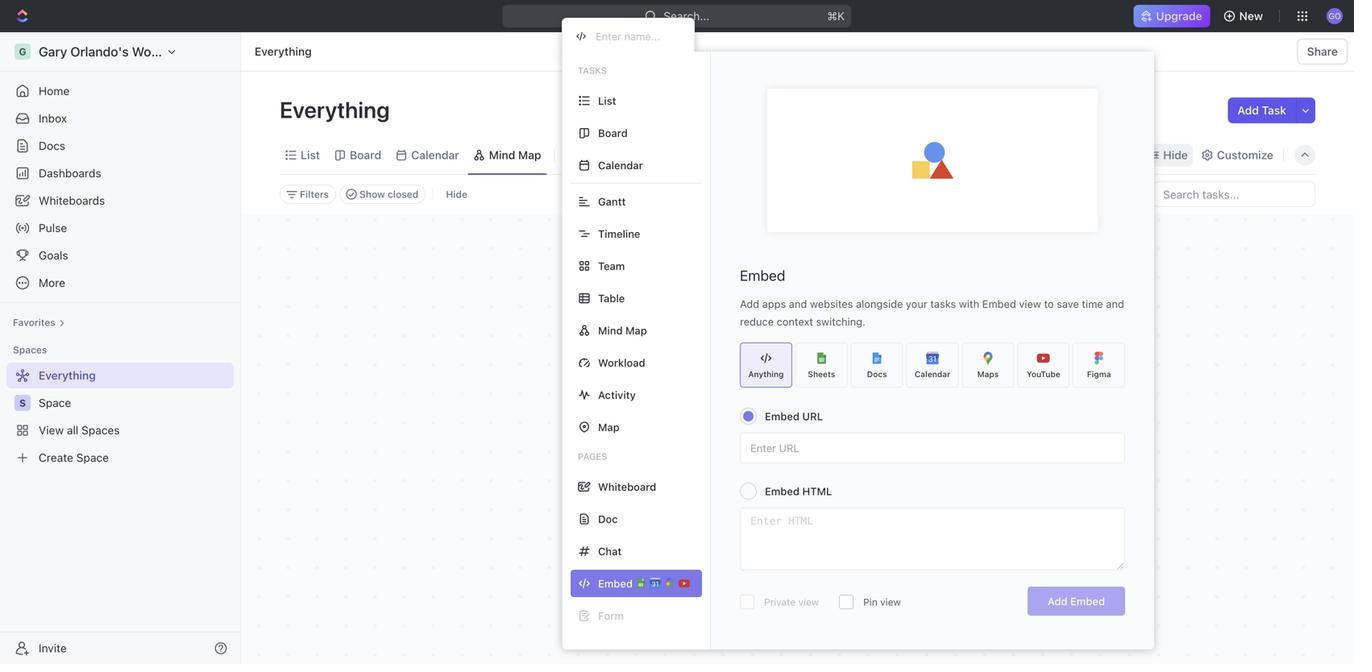 Task type: vqa. For each thing, say whether or not it's contained in the screenshot.
Add to the middle
yes



Task type: describe. For each thing, give the bounding box(es) containing it.
tasks
[[931, 298, 956, 310]]

docs link
[[6, 133, 234, 159]]

closed
[[388, 189, 419, 200]]

private
[[764, 597, 796, 608]]

show closed
[[360, 189, 419, 200]]

inbox
[[39, 112, 67, 125]]

tasks
[[578, 65, 607, 76]]

context
[[777, 316, 813, 328]]

pages
[[578, 451, 607, 462]]

search button
[[1078, 144, 1141, 166]]

upgrade
[[1156, 9, 1203, 23]]

view for pin view
[[880, 597, 901, 608]]

embed html
[[765, 485, 832, 497]]

new
[[1240, 9, 1263, 23]]

whiteboard
[[598, 481, 656, 493]]

Enter HTML text field
[[741, 509, 1125, 570]]

view button
[[562, 136, 614, 174]]

mind map link
[[486, 144, 541, 166]]

matching
[[731, 490, 793, 507]]

add task
[[1238, 104, 1287, 117]]

docs inside sidebar navigation
[[39, 139, 65, 152]]

tree inside sidebar navigation
[[6, 363, 234, 471]]

embed inside button
[[1071, 595, 1105, 607]]

reduce
[[740, 316, 774, 328]]

pulse link
[[6, 215, 234, 241]]

dashboards link
[[6, 160, 234, 186]]

1 vertical spatial everything
[[280, 96, 395, 123]]

pin view
[[864, 597, 901, 608]]

add apps and websites alongside your tasks with embed view to save time and reduce context switching.
[[740, 298, 1124, 328]]

anything
[[748, 370, 784, 379]]

whiteboards
[[39, 194, 105, 207]]

switching.
[[816, 316, 866, 328]]

home
[[39, 84, 70, 98]]

view for private view
[[799, 597, 819, 608]]

timeline
[[598, 228, 641, 240]]

list link
[[297, 144, 320, 166]]

show closed button
[[339, 185, 426, 204]]

favorites
[[13, 317, 55, 328]]

table
[[598, 292, 625, 304]]

save
[[1057, 298, 1079, 310]]

hide button
[[1144, 144, 1193, 166]]

whiteboards link
[[6, 188, 234, 214]]

time
[[1082, 298, 1103, 310]]

sidebar navigation
[[0, 32, 241, 664]]

gantt
[[598, 196, 626, 208]]

share button
[[1298, 39, 1348, 64]]

figma
[[1087, 370, 1111, 379]]

customize button
[[1196, 144, 1279, 166]]

add embed button
[[1028, 587, 1125, 616]]

maps
[[978, 370, 999, 379]]

0 horizontal spatial board
[[350, 148, 381, 162]]

customize
[[1217, 148, 1274, 162]]

pin
[[864, 597, 878, 608]]

goals link
[[6, 243, 234, 268]]

activity
[[598, 389, 636, 401]]

everything link
[[251, 42, 316, 61]]

add for add apps and websites alongside your tasks with embed view to save time and reduce context switching.
[[740, 298, 760, 310]]

2 horizontal spatial calendar
[[915, 370, 951, 379]]

0 horizontal spatial mind map
[[489, 148, 541, 162]]



Task type: locate. For each thing, give the bounding box(es) containing it.
with
[[959, 298, 980, 310]]

add embed
[[1048, 595, 1105, 607]]

url
[[803, 410, 823, 422]]

0 horizontal spatial map
[[518, 148, 541, 162]]

map down activity
[[598, 421, 620, 433]]

websites
[[810, 298, 853, 310]]

new button
[[1217, 3, 1273, 29]]

invite
[[39, 642, 67, 655]]

alongside
[[856, 298, 903, 310]]

embed for embed html
[[765, 485, 800, 497]]

list left board link at top
[[301, 148, 320, 162]]

show
[[360, 189, 385, 200]]

docs right sheets
[[867, 370, 887, 379]]

everything
[[255, 45, 312, 58], [280, 96, 395, 123]]

home link
[[6, 78, 234, 104]]

0 vertical spatial mind
[[489, 148, 515, 162]]

search
[[1099, 148, 1136, 162]]

hide inside button
[[446, 189, 468, 200]]

0 horizontal spatial mind
[[489, 148, 515, 162]]

1 vertical spatial mind
[[598, 324, 623, 337]]

calendar
[[411, 148, 459, 162], [598, 159, 643, 171], [915, 370, 951, 379]]

hide down calendar link
[[446, 189, 468, 200]]

calendar link
[[408, 144, 459, 166]]

team
[[598, 260, 625, 272]]

1 horizontal spatial and
[[1106, 298, 1124, 310]]

0 vertical spatial docs
[[39, 139, 65, 152]]

board up show
[[350, 148, 381, 162]]

mind map
[[489, 148, 541, 162], [598, 324, 647, 337]]

1 vertical spatial board
[[350, 148, 381, 162]]

html
[[803, 485, 832, 497]]

embed for embed
[[740, 267, 786, 284]]

view
[[583, 148, 608, 162]]

goals
[[39, 249, 68, 262]]

apps
[[762, 298, 786, 310]]

list
[[598, 95, 616, 107], [301, 148, 320, 162]]

private view
[[764, 597, 819, 608]]

workload
[[598, 357, 646, 369]]

and
[[789, 298, 807, 310], [1106, 298, 1124, 310]]

0 horizontal spatial hide
[[446, 189, 468, 200]]

2 and from the left
[[1106, 298, 1124, 310]]

map up workload
[[626, 324, 647, 337]]

0 vertical spatial map
[[518, 148, 541, 162]]

add task button
[[1228, 98, 1296, 123]]

pulse
[[39, 221, 67, 235]]

your
[[906, 298, 928, 310]]

embed
[[740, 267, 786, 284], [983, 298, 1016, 310], [765, 410, 800, 422], [765, 485, 800, 497], [1071, 595, 1105, 607]]

0 horizontal spatial and
[[789, 298, 807, 310]]

list down tasks
[[598, 95, 616, 107]]

⌘k
[[828, 9, 845, 23]]

and right time
[[1106, 298, 1124, 310]]

favorites button
[[6, 313, 72, 332]]

Enter name... field
[[594, 29, 681, 43]]

1 vertical spatial mind map
[[598, 324, 647, 337]]

embed for embed url
[[765, 410, 800, 422]]

search...
[[664, 9, 710, 23]]

2 vertical spatial map
[[598, 421, 620, 433]]

mind right calendar link
[[489, 148, 515, 162]]

board up view
[[598, 127, 628, 139]]

add inside button
[[1238, 104, 1259, 117]]

1 vertical spatial docs
[[867, 370, 887, 379]]

mind down table
[[598, 324, 623, 337]]

calendar up hide button
[[411, 148, 459, 162]]

1 horizontal spatial mind
[[598, 324, 623, 337]]

no
[[708, 490, 727, 507]]

Search tasks... text field
[[1154, 182, 1315, 206]]

1 horizontal spatial view
[[880, 597, 901, 608]]

0 vertical spatial list
[[598, 95, 616, 107]]

2 horizontal spatial map
[[626, 324, 647, 337]]

add for add task
[[1238, 104, 1259, 117]]

to
[[1044, 298, 1054, 310]]

0 horizontal spatial calendar
[[411, 148, 459, 162]]

dashboards
[[39, 166, 101, 180]]

1 vertical spatial hide
[[446, 189, 468, 200]]

sheets
[[808, 370, 835, 379]]

1 horizontal spatial add
[[1048, 595, 1068, 607]]

0 vertical spatial mind map
[[489, 148, 541, 162]]

2 horizontal spatial view
[[1019, 298, 1041, 310]]

hide button
[[440, 185, 474, 204]]

view button
[[562, 144, 614, 166]]

share
[[1307, 45, 1338, 58]]

youtube
[[1027, 370, 1061, 379]]

mind map up workload
[[598, 324, 647, 337]]

0 vertical spatial everything
[[255, 45, 312, 58]]

no matching results found.
[[708, 490, 887, 507]]

add for add embed
[[1048, 595, 1068, 607]]

0 vertical spatial add
[[1238, 104, 1259, 117]]

hide inside dropdown button
[[1164, 148, 1188, 162]]

view right private
[[799, 597, 819, 608]]

add inside button
[[1048, 595, 1068, 607]]

and up 'context'
[[789, 298, 807, 310]]

1 vertical spatial map
[[626, 324, 647, 337]]

chat
[[598, 545, 622, 557]]

2 vertical spatial add
[[1048, 595, 1068, 607]]

add
[[1238, 104, 1259, 117], [740, 298, 760, 310], [1048, 595, 1068, 607]]

doc
[[598, 513, 618, 525]]

inbox link
[[6, 106, 234, 131]]

docs
[[39, 139, 65, 152], [867, 370, 887, 379]]

task
[[1262, 104, 1287, 117]]

1 horizontal spatial list
[[598, 95, 616, 107]]

calendar up gantt
[[598, 159, 643, 171]]

form
[[598, 610, 624, 622]]

1 horizontal spatial hide
[[1164, 148, 1188, 162]]

Enter URL text field
[[741, 434, 1125, 463]]

hide
[[1164, 148, 1188, 162], [446, 189, 468, 200]]

embed url
[[765, 410, 823, 422]]

view right pin
[[880, 597, 901, 608]]

1 vertical spatial list
[[301, 148, 320, 162]]

tree
[[6, 363, 234, 471]]

1 horizontal spatial map
[[598, 421, 620, 433]]

1 horizontal spatial docs
[[867, 370, 887, 379]]

0 horizontal spatial add
[[740, 298, 760, 310]]

hide right search
[[1164, 148, 1188, 162]]

map left view dropdown button
[[518, 148, 541, 162]]

add inside add apps and websites alongside your tasks with embed view to save time and reduce context switching.
[[740, 298, 760, 310]]

0 horizontal spatial list
[[301, 148, 320, 162]]

calendar left maps
[[915, 370, 951, 379]]

view left to
[[1019, 298, 1041, 310]]

embed inside add apps and websites alongside your tasks with embed view to save time and reduce context switching.
[[983, 298, 1016, 310]]

upgrade link
[[1134, 5, 1211, 27]]

mind
[[489, 148, 515, 162], [598, 324, 623, 337]]

2 horizontal spatial add
[[1238, 104, 1259, 117]]

0 vertical spatial hide
[[1164, 148, 1188, 162]]

1 and from the left
[[789, 298, 807, 310]]

results
[[796, 490, 841, 507]]

1 horizontal spatial mind map
[[598, 324, 647, 337]]

1 vertical spatial add
[[740, 298, 760, 310]]

docs down inbox
[[39, 139, 65, 152]]

view
[[1019, 298, 1041, 310], [799, 597, 819, 608], [880, 597, 901, 608]]

found.
[[845, 490, 887, 507]]

board link
[[347, 144, 381, 166]]

0 horizontal spatial docs
[[39, 139, 65, 152]]

mind map left view dropdown button
[[489, 148, 541, 162]]

view inside add apps and websites alongside your tasks with embed view to save time and reduce context switching.
[[1019, 298, 1041, 310]]

1 horizontal spatial board
[[598, 127, 628, 139]]

1 horizontal spatial calendar
[[598, 159, 643, 171]]

board
[[598, 127, 628, 139], [350, 148, 381, 162]]

spaces
[[13, 344, 47, 356]]

0 vertical spatial board
[[598, 127, 628, 139]]

0 horizontal spatial view
[[799, 597, 819, 608]]



